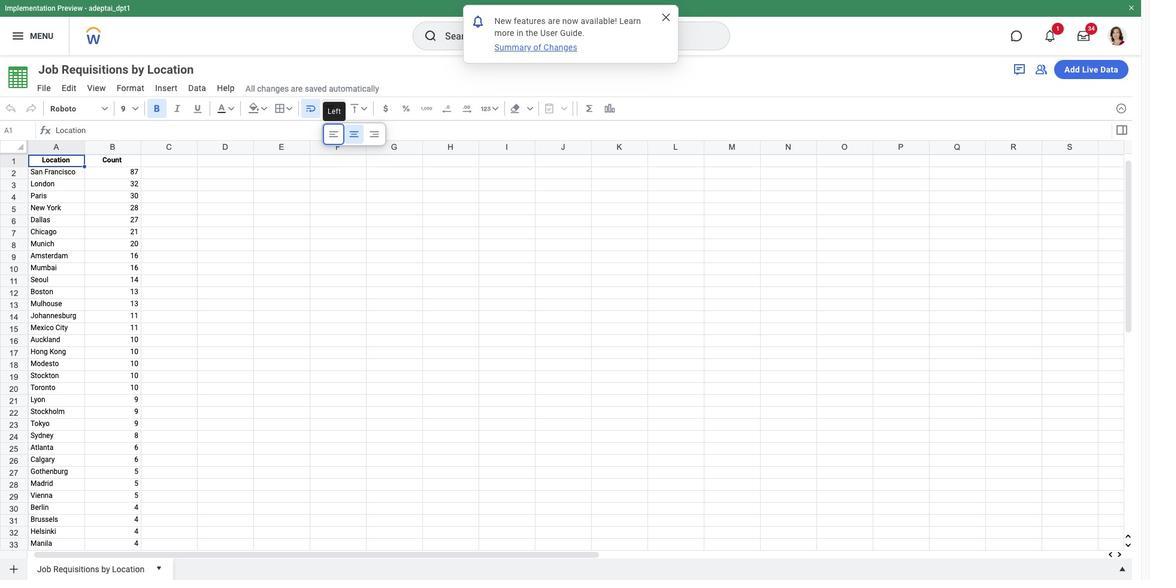 Task type: vqa. For each thing, say whether or not it's contained in the screenshot.
the Service
no



Task type: describe. For each thing, give the bounding box(es) containing it.
border all image
[[274, 102, 286, 114]]

3 chevron down small image from the left
[[258, 102, 270, 114]]

formula editor image
[[1115, 123, 1129, 137]]

left tooltip
[[319, 98, 349, 125]]

changes
[[544, 43, 578, 52]]

all changes are saved automatically
[[246, 84, 379, 93]]

eraser image
[[509, 102, 521, 114]]

more
[[495, 28, 515, 38]]

numbers image
[[480, 102, 492, 114]]

in
[[517, 28, 524, 38]]

job requisitions by location for 2nd 'job requisitions by location' 'button' from the top
[[37, 564, 144, 574]]

left
[[328, 107, 341, 116]]

location for first 'job requisitions by location' 'button'
[[147, 62, 194, 77]]

data inside menus menu bar
[[188, 83, 206, 93]]

align center image
[[348, 128, 360, 140]]

text wrap image
[[305, 102, 317, 114]]

add live data
[[1065, 65, 1119, 74]]

9
[[121, 104, 126, 113]]

2 chevron down small image from the left
[[283, 102, 295, 114]]

job requisitions by location for first 'job requisitions by location' 'button'
[[38, 62, 194, 77]]

notifications large image
[[1044, 30, 1056, 42]]

5 chevron down small image from the left
[[358, 102, 370, 114]]

inbox large image
[[1078, 30, 1090, 42]]

learn
[[620, 16, 641, 26]]

34 button
[[1071, 23, 1098, 49]]

chevron up circle image
[[1116, 102, 1128, 114]]

features
[[514, 16, 546, 26]]

6 chevron down small image from the left
[[489, 102, 501, 114]]

add footer ws image
[[8, 563, 20, 575]]

live
[[1083, 65, 1099, 74]]

34
[[1088, 25, 1095, 32]]

available!
[[581, 16, 617, 26]]

fx image
[[38, 123, 53, 138]]

requisitions for first 'job requisitions by location' 'button'
[[62, 62, 129, 77]]

all
[[246, 84, 255, 93]]

4 chevron down small image from the left
[[333, 102, 345, 114]]

caret down small image
[[153, 562, 165, 574]]

view
[[87, 83, 106, 93]]

search image
[[424, 29, 438, 43]]

align center image
[[323, 102, 335, 114]]

1 job requisitions by location button from the top
[[32, 61, 215, 78]]

2 job requisitions by location button from the top
[[32, 558, 149, 578]]

menu button
[[0, 17, 69, 55]]

close environment banner image
[[1128, 4, 1135, 11]]

profile logan mcneil image
[[1108, 26, 1127, 48]]

0 horizontal spatial by
[[101, 564, 110, 574]]

thousands comma image
[[420, 102, 432, 114]]

help
[[217, 83, 235, 93]]

are for features
[[548, 16, 560, 26]]



Task type: locate. For each thing, give the bounding box(es) containing it.
0 horizontal spatial chevron down small image
[[225, 102, 237, 114]]

media classroom image
[[1034, 62, 1049, 77]]

job
[[38, 62, 59, 77], [37, 564, 51, 574]]

notifications image
[[471, 14, 485, 28]]

italics image
[[171, 102, 183, 114]]

1 chevron down small image from the left
[[99, 102, 111, 114]]

0 horizontal spatial location
[[112, 564, 144, 574]]

chevron down small image right eraser image
[[524, 102, 536, 114]]

chevron down small image
[[99, 102, 111, 114], [129, 102, 141, 114], [258, 102, 270, 114], [333, 102, 345, 114], [358, 102, 370, 114], [489, 102, 501, 114]]

1 vertical spatial job requisitions by location button
[[32, 558, 149, 578]]

dollar sign image
[[380, 102, 392, 114]]

justify image
[[11, 29, 25, 43]]

now
[[563, 16, 579, 26]]

roboto
[[50, 104, 76, 113]]

1 vertical spatial location
[[112, 564, 144, 574]]

1 horizontal spatial data
[[1101, 65, 1119, 74]]

requisitions
[[62, 62, 129, 77], [53, 564, 99, 574]]

Formula Bar text field
[[53, 122, 1111, 139]]

implementation preview -   adeptai_dpt1
[[5, 4, 131, 13]]

menu banner
[[0, 0, 1141, 55]]

of
[[534, 43, 542, 52]]

-
[[85, 4, 87, 13]]

chevron down small image left text wrap icon
[[283, 102, 295, 114]]

1
[[1056, 25, 1060, 32]]

bold image
[[151, 102, 163, 114]]

job right add footer ws image
[[37, 564, 51, 574]]

location for 2nd 'job requisitions by location' 'button' from the top
[[112, 564, 144, 574]]

location up insert
[[147, 62, 194, 77]]

menu
[[30, 31, 53, 41]]

adeptai_dpt1
[[89, 4, 131, 13]]

None text field
[[1, 122, 35, 139]]

3 chevron down small image from the left
[[524, 102, 536, 114]]

chevron down small image left border all icon
[[258, 102, 270, 114]]

1 vertical spatial data
[[188, 83, 206, 93]]

are
[[548, 16, 560, 26], [291, 84, 303, 93]]

location
[[147, 62, 194, 77], [112, 564, 144, 574]]

0 horizontal spatial data
[[188, 83, 206, 93]]

new features are now available! learn more in the user guide. summary of changes
[[495, 16, 644, 52]]

chart image
[[604, 102, 616, 114]]

job requisitions by location
[[38, 62, 194, 77], [37, 564, 144, 574]]

file
[[37, 83, 51, 93]]

chevron down small image left eraser image
[[489, 102, 501, 114]]

grid
[[0, 140, 1150, 580]]

1 horizontal spatial chevron down small image
[[283, 102, 295, 114]]

0 vertical spatial job
[[38, 62, 59, 77]]

implementation
[[5, 4, 56, 13]]

are inside new features are now available! learn more in the user guide. summary of changes
[[548, 16, 560, 26]]

chevron down small image inside 9 dropdown button
[[129, 102, 141, 114]]

by up menus menu bar
[[132, 62, 144, 77]]

new
[[495, 16, 512, 26]]

autosum image
[[583, 102, 595, 114]]

automatically
[[329, 84, 379, 93]]

0 vertical spatial data
[[1101, 65, 1119, 74]]

0 horizontal spatial are
[[291, 84, 303, 93]]

by left caret down small icon
[[101, 564, 110, 574]]

data right 'live'
[[1101, 65, 1119, 74]]

are up user
[[548, 16, 560, 26]]

align top image
[[349, 102, 361, 114]]

add zero image
[[461, 102, 473, 114]]

chevron down small image left dollar sign image
[[358, 102, 370, 114]]

job requisitions by location button
[[32, 61, 215, 78], [32, 558, 149, 578]]

insert
[[155, 83, 178, 93]]

1 horizontal spatial location
[[147, 62, 194, 77]]

location left caret down small icon
[[112, 564, 144, 574]]

all changes are saved automatically button
[[241, 83, 379, 94]]

1 chevron down small image from the left
[[225, 102, 237, 114]]

Search Workday  search field
[[445, 23, 705, 49]]

0 vertical spatial location
[[147, 62, 194, 77]]

1 vertical spatial job
[[37, 564, 51, 574]]

job for first 'job requisitions by location' 'button'
[[38, 62, 59, 77]]

1 vertical spatial requisitions
[[53, 564, 99, 574]]

1 horizontal spatial are
[[548, 16, 560, 26]]

9 button
[[117, 99, 142, 118]]

0 vertical spatial job requisitions by location
[[38, 62, 194, 77]]

chevron down small image right 9
[[129, 102, 141, 114]]

0 vertical spatial are
[[548, 16, 560, 26]]

1 horizontal spatial by
[[132, 62, 144, 77]]

by
[[132, 62, 144, 77], [101, 564, 110, 574]]

roboto button
[[46, 99, 111, 118]]

1 vertical spatial by
[[101, 564, 110, 574]]

remove zero image
[[441, 102, 453, 114]]

job for 2nd 'job requisitions by location' 'button' from the top
[[37, 564, 51, 574]]

requisitions for 2nd 'job requisitions by location' 'button' from the top
[[53, 564, 99, 574]]

summary
[[495, 43, 531, 52]]

chevron down small image left align top icon on the left
[[333, 102, 345, 114]]

0 vertical spatial job requisitions by location button
[[32, 61, 215, 78]]

add live data button
[[1055, 60, 1129, 79]]

1 vertical spatial job requisitions by location
[[37, 564, 144, 574]]

underline image
[[192, 102, 204, 114]]

dialog
[[463, 5, 679, 64]]

align right image
[[368, 128, 380, 140]]

guide.
[[560, 28, 585, 38]]

data up 'underline' icon
[[188, 83, 206, 93]]

chevron down small image inside roboto popup button
[[99, 102, 111, 114]]

changes
[[257, 84, 289, 93]]

job up "file"
[[38, 62, 59, 77]]

preview
[[57, 4, 83, 13]]

activity stream image
[[1013, 62, 1027, 77]]

menus menu bar
[[31, 80, 241, 98]]

chevron down small image left 9
[[99, 102, 111, 114]]

are inside button
[[291, 84, 303, 93]]

are left 'saved' at top
[[291, 84, 303, 93]]

0 vertical spatial requisitions
[[62, 62, 129, 77]]

format
[[117, 83, 144, 93]]

2 chevron down small image from the left
[[129, 102, 141, 114]]

the
[[526, 28, 538, 38]]

data
[[1101, 65, 1119, 74], [188, 83, 206, 93]]

chevron down small image down help
[[225, 102, 237, 114]]

saved
[[305, 84, 327, 93]]

data inside add live data button
[[1101, 65, 1119, 74]]

x image
[[660, 11, 672, 23]]

0 vertical spatial by
[[132, 62, 144, 77]]

1 vertical spatial are
[[291, 84, 303, 93]]

toolbar container region
[[0, 96, 1111, 120]]

add
[[1065, 65, 1080, 74]]

2 horizontal spatial chevron down small image
[[524, 102, 536, 114]]

dialog containing new features are now available! learn more in the user guide.
[[463, 5, 679, 64]]

edit
[[62, 83, 76, 93]]

chevron down small image
[[225, 102, 237, 114], [283, 102, 295, 114], [524, 102, 536, 114]]

percentage image
[[400, 102, 412, 114]]

are for changes
[[291, 84, 303, 93]]

summary of changes link
[[493, 41, 579, 53]]

align left image
[[328, 128, 340, 140]]

user
[[540, 28, 558, 38]]

caret up image
[[1117, 563, 1129, 575]]

1 button
[[1037, 23, 1064, 49]]



